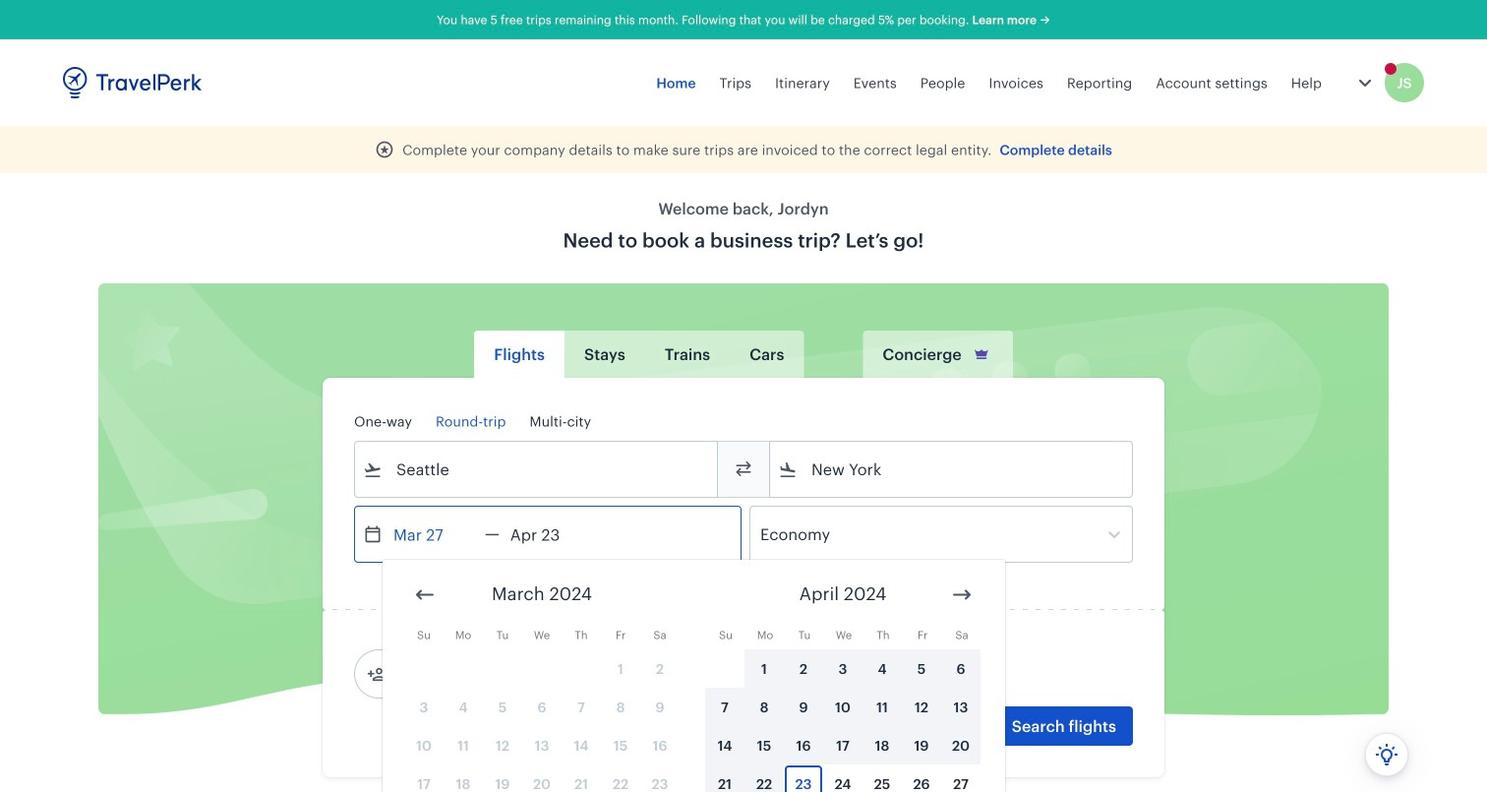 Task type: describe. For each thing, give the bounding box(es) containing it.
To search field
[[798, 454, 1107, 485]]

calendar application
[[383, 560, 1488, 792]]

From search field
[[383, 454, 692, 485]]

Return text field
[[500, 507, 602, 562]]



Task type: locate. For each thing, give the bounding box(es) containing it.
Add first traveler search field
[[387, 658, 591, 690]]

move backward to switch to the previous month. image
[[413, 583, 437, 607]]

move forward to switch to the next month. image
[[950, 583, 974, 607]]

Depart text field
[[383, 507, 485, 562]]



Task type: vqa. For each thing, say whether or not it's contained in the screenshot.
Return text box
yes



